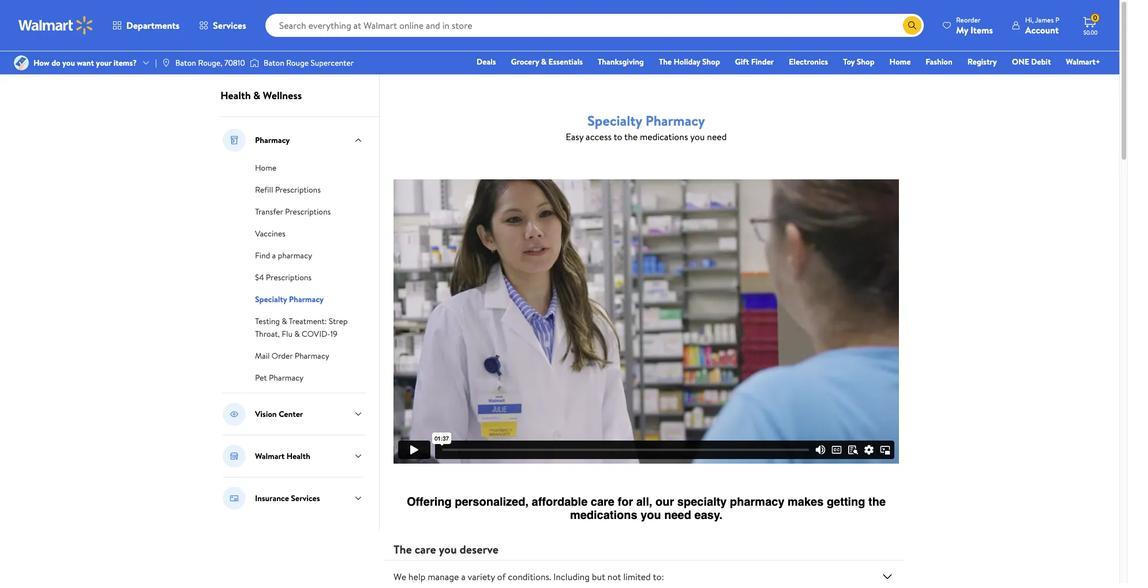 Task type: locate. For each thing, give the bounding box(es) containing it.
health down 70810
[[220, 88, 251, 103]]

the holiday shop link
[[654, 55, 725, 68]]

2 shop from the left
[[857, 56, 875, 68]]

my
[[956, 23, 969, 36]]

0 vertical spatial services
[[213, 19, 246, 32]]

walmart health image
[[223, 445, 246, 468]]

throat,
[[255, 328, 280, 340]]

thanksgiving
[[598, 56, 644, 68]]

james
[[1035, 15, 1054, 25]]

p
[[1056, 15, 1060, 25]]

the left the holiday
[[659, 56, 672, 68]]

specialty
[[588, 111, 642, 130], [255, 294, 287, 305]]

reorder
[[956, 15, 981, 25]]

testing
[[255, 316, 280, 327]]

treatment:
[[289, 316, 327, 327]]

0 vertical spatial prescriptions
[[275, 184, 321, 196]]

pharmacy up "treatment:"
[[289, 294, 324, 305]]

walmart insurance services image
[[223, 487, 246, 510]]

 image
[[14, 55, 29, 70]]

home down search icon
[[890, 56, 911, 68]]

prescriptions for refill prescriptions
[[275, 184, 321, 196]]

a left variety
[[461, 571, 466, 583]]

0 vertical spatial you
[[62, 57, 75, 69]]

debit
[[1032, 56, 1051, 68]]

home link up refill
[[255, 161, 277, 174]]

shop right the holiday
[[703, 56, 720, 68]]

fashion link
[[921, 55, 958, 68]]

refill
[[255, 184, 273, 196]]

services up 70810
[[213, 19, 246, 32]]

pharmacy left need
[[646, 111, 705, 130]]

1 vertical spatial services
[[291, 493, 320, 504]]

1 horizontal spatial specialty
[[588, 111, 642, 130]]

2 vertical spatial you
[[439, 542, 457, 557]]

1 horizontal spatial health
[[287, 451, 310, 462]]

baton rouge supercenter
[[264, 57, 354, 69]]

pharmacy down covid-
[[295, 350, 329, 362]]

refill prescriptions link
[[255, 183, 321, 196]]

you right care
[[439, 542, 457, 557]]

health & wellness
[[220, 88, 302, 103]]

0 vertical spatial specialty
[[588, 111, 642, 130]]

shop
[[703, 56, 720, 68], [857, 56, 875, 68]]

baton left rouge
[[264, 57, 284, 69]]

services right insurance
[[291, 493, 320, 504]]

1 vertical spatial specialty
[[255, 294, 287, 305]]

home up refill
[[255, 162, 277, 174]]

services inside popup button
[[213, 19, 246, 32]]

 image right |
[[162, 58, 171, 68]]

0 horizontal spatial the
[[394, 542, 412, 557]]

of
[[497, 571, 506, 583]]

specialty up testing
[[255, 294, 287, 305]]

0 horizontal spatial shop
[[703, 56, 720, 68]]

you right do
[[62, 57, 75, 69]]

1 vertical spatial home link
[[255, 161, 277, 174]]

specialty inside specialty pharmacy easy access to the medications you need
[[588, 111, 642, 130]]

0 horizontal spatial baton
[[175, 57, 196, 69]]

1 vertical spatial prescriptions
[[285, 206, 331, 218]]

pharmacy inside specialty pharmacy easy access to the medications you need
[[646, 111, 705, 130]]

0 vertical spatial health
[[220, 88, 251, 103]]

home link
[[885, 55, 916, 68], [255, 161, 277, 174]]

pharmacy down the order
[[269, 372, 304, 384]]

0 horizontal spatial home
[[255, 162, 277, 174]]

1 vertical spatial health
[[287, 451, 310, 462]]

hi,
[[1026, 15, 1034, 25]]

one
[[1012, 56, 1030, 68]]

not
[[608, 571, 621, 583]]

2 vertical spatial prescriptions
[[266, 272, 312, 283]]

testing & treatment: strep throat, flu & covid-19 link
[[255, 315, 348, 340]]

health right 'walmart'
[[287, 451, 310, 462]]

specialty right easy
[[588, 111, 642, 130]]

1 baton from the left
[[175, 57, 196, 69]]

0 horizontal spatial specialty
[[255, 294, 287, 305]]

1 horizontal spatial home
[[890, 56, 911, 68]]

baton left rouge,
[[175, 57, 196, 69]]

pharmacy
[[646, 111, 705, 130], [255, 134, 290, 146], [289, 294, 324, 305], [295, 350, 329, 362], [269, 372, 304, 384]]

1 horizontal spatial shop
[[857, 56, 875, 68]]

1 vertical spatial the
[[394, 542, 412, 557]]

0 horizontal spatial home link
[[255, 161, 277, 174]]

2 horizontal spatial you
[[690, 130, 705, 143]]

1 vertical spatial a
[[461, 571, 466, 583]]

& left wellness
[[253, 88, 260, 103]]

the holiday shop
[[659, 56, 720, 68]]

2 baton from the left
[[264, 57, 284, 69]]

vision
[[255, 409, 277, 420]]

toy
[[843, 56, 855, 68]]

1 horizontal spatial home link
[[885, 55, 916, 68]]

vision center image
[[223, 403, 246, 426]]

walmart health
[[255, 451, 310, 462]]

pharmacy for pet pharmacy
[[269, 372, 304, 384]]

but
[[592, 571, 606, 583]]

Walmart Site-Wide search field
[[265, 14, 924, 37]]

0
[[1093, 13, 1098, 23]]

prescriptions down refill prescriptions
[[285, 206, 331, 218]]

you left need
[[690, 130, 705, 143]]

home
[[890, 56, 911, 68], [255, 162, 277, 174]]

we
[[394, 571, 406, 583]]

holiday
[[674, 56, 701, 68]]

baton
[[175, 57, 196, 69], [264, 57, 284, 69]]

0 vertical spatial the
[[659, 56, 672, 68]]

find a pharmacy link
[[255, 249, 312, 261]]

shop right toy
[[857, 56, 875, 68]]

1 horizontal spatial the
[[659, 56, 672, 68]]

$4 prescriptions
[[255, 272, 312, 283]]

1 horizontal spatial you
[[439, 542, 457, 557]]

& up flu
[[282, 316, 287, 327]]

testing & treatment: strep throat, flu & covid-19
[[255, 316, 348, 340]]

conditions.
[[508, 571, 551, 583]]

 image
[[250, 57, 259, 69], [162, 58, 171, 68]]

insurance
[[255, 493, 289, 504]]

1 horizontal spatial services
[[291, 493, 320, 504]]

0 horizontal spatial services
[[213, 19, 246, 32]]

pharmacy
[[278, 250, 312, 261]]

 image right 70810
[[250, 57, 259, 69]]

you inside specialty pharmacy easy access to the medications you need
[[690, 130, 705, 143]]

transfer
[[255, 206, 283, 218]]

0 vertical spatial a
[[272, 250, 276, 261]]

prescriptions for $4 prescriptions
[[266, 272, 312, 283]]

1 horizontal spatial  image
[[250, 57, 259, 69]]

1 shop from the left
[[703, 56, 720, 68]]

walmart image
[[18, 16, 94, 35]]

deals
[[477, 56, 496, 68]]

& right the grocery
[[541, 56, 547, 68]]

0 horizontal spatial  image
[[162, 58, 171, 68]]

the left care
[[394, 542, 412, 557]]

0 horizontal spatial a
[[272, 250, 276, 261]]

pharmacy image
[[223, 129, 246, 152]]

toy shop
[[843, 56, 875, 68]]

manage
[[428, 571, 459, 583]]

deals link
[[472, 55, 501, 68]]

pharmacy for specialty pharmacy
[[289, 294, 324, 305]]

rouge,
[[198, 57, 223, 69]]

prescriptions up specialty pharmacy link
[[266, 272, 312, 283]]

1 vertical spatial you
[[690, 130, 705, 143]]

0 horizontal spatial you
[[62, 57, 75, 69]]

find a pharmacy
[[255, 250, 312, 261]]

specialty pharmacy
[[255, 294, 324, 305]]

1 horizontal spatial a
[[461, 571, 466, 583]]

thanksgiving link
[[593, 55, 649, 68]]

the for the holiday shop
[[659, 56, 672, 68]]

prescriptions
[[275, 184, 321, 196], [285, 206, 331, 218], [266, 272, 312, 283]]

walmart+ link
[[1061, 55, 1106, 68]]

health
[[220, 88, 251, 103], [287, 451, 310, 462]]

$4 prescriptions link
[[255, 271, 312, 283]]

order
[[272, 350, 293, 362]]

& for essentials
[[541, 56, 547, 68]]

home link down search icon
[[885, 55, 916, 68]]

1 horizontal spatial baton
[[264, 57, 284, 69]]

grocery
[[511, 56, 539, 68]]

gift finder link
[[730, 55, 779, 68]]

a right find
[[272, 250, 276, 261]]

walmart
[[255, 451, 285, 462]]

pharmacy for specialty pharmacy easy access to the medications you need
[[646, 111, 705, 130]]

the for the care you deserve
[[394, 542, 412, 557]]

prescriptions up transfer prescriptions link
[[275, 184, 321, 196]]



Task type: describe. For each thing, give the bounding box(es) containing it.
one debit
[[1012, 56, 1051, 68]]

& right flu
[[294, 328, 300, 340]]

flu
[[282, 328, 293, 340]]

1 vertical spatial home
[[255, 162, 277, 174]]

grocery & essentials link
[[506, 55, 588, 68]]

search icon image
[[908, 21, 917, 30]]

you for deserve
[[439, 542, 457, 557]]

hi, james p account
[[1026, 15, 1060, 36]]

walmart+
[[1066, 56, 1101, 68]]

strep
[[329, 316, 348, 327]]

access
[[586, 130, 612, 143]]

|
[[155, 57, 157, 69]]

baton for baton rouge, 70810
[[175, 57, 196, 69]]

mail order pharmacy link
[[255, 349, 329, 362]]

do
[[51, 57, 60, 69]]

departments button
[[103, 12, 189, 39]]

want
[[77, 57, 94, 69]]

19
[[330, 328, 338, 340]]

transfer prescriptions link
[[255, 205, 331, 218]]

prescriptions for transfer prescriptions
[[285, 206, 331, 218]]

account
[[1026, 23, 1059, 36]]

center
[[279, 409, 303, 420]]

registry link
[[963, 55, 1002, 68]]

baton for baton rouge supercenter
[[264, 57, 284, 69]]

electronics link
[[784, 55, 834, 68]]

fashion
[[926, 56, 953, 68]]

rouge
[[286, 57, 309, 69]]

deserve
[[460, 542, 499, 557]]

departments
[[126, 19, 180, 32]]

items
[[971, 23, 993, 36]]

reorder my items
[[956, 15, 993, 36]]

& for wellness
[[253, 88, 260, 103]]

vaccines link
[[255, 227, 286, 240]]

variety
[[468, 571, 495, 583]]

 image for baton rouge supercenter
[[250, 57, 259, 69]]

$0.00
[[1084, 28, 1098, 36]]

pharmacy right pharmacy icon
[[255, 134, 290, 146]]

essentials
[[549, 56, 583, 68]]

to
[[614, 130, 623, 143]]

pharmacy inside "link"
[[295, 350, 329, 362]]

help
[[409, 571, 426, 583]]

specialty pharmacy easy access to the medications you need
[[566, 111, 727, 143]]

wellness
[[263, 88, 302, 103]]

electronics
[[789, 56, 828, 68]]

covid-
[[302, 328, 330, 340]]

we help manage a variety of conditions. including but not limited to:
[[394, 571, 664, 583]]

insurance services
[[255, 493, 320, 504]]

Search search field
[[265, 14, 924, 37]]

pet
[[255, 372, 267, 384]]

transfer prescriptions
[[255, 206, 331, 218]]

supercenter
[[311, 57, 354, 69]]

 image for baton rouge, 70810
[[162, 58, 171, 68]]

the
[[625, 130, 638, 143]]

70810
[[224, 57, 245, 69]]

pet pharmacy
[[255, 372, 304, 384]]

to:
[[653, 571, 664, 583]]

grocery & essentials
[[511, 56, 583, 68]]

specialty for specialty pharmacy
[[255, 294, 287, 305]]

mail order pharmacy
[[255, 350, 329, 362]]

pet pharmacy link
[[255, 371, 304, 384]]

0 $0.00
[[1084, 13, 1098, 36]]

mail
[[255, 350, 270, 362]]

gift
[[735, 56, 749, 68]]

baton rouge, 70810
[[175, 57, 245, 69]]

how do you want your items?
[[33, 57, 137, 69]]

& for treatment:
[[282, 316, 287, 327]]

0 vertical spatial home link
[[885, 55, 916, 68]]

finder
[[751, 56, 774, 68]]

0 horizontal spatial health
[[220, 88, 251, 103]]

limited
[[624, 571, 651, 583]]

specialty for specialty pharmacy easy access to the medications you need
[[588, 111, 642, 130]]

one debit link
[[1007, 55, 1057, 68]]

items?
[[114, 57, 137, 69]]

vision center
[[255, 409, 303, 420]]

we help manage a variety of conditions. including but not limited to: image
[[881, 570, 895, 584]]

$4
[[255, 272, 264, 283]]

care
[[415, 542, 436, 557]]

you for want
[[62, 57, 75, 69]]

vaccines
[[255, 228, 286, 240]]

medications
[[640, 130, 688, 143]]

how
[[33, 57, 50, 69]]

find
[[255, 250, 270, 261]]

gift finder
[[735, 56, 774, 68]]

0 vertical spatial home
[[890, 56, 911, 68]]

registry
[[968, 56, 997, 68]]

your
[[96, 57, 112, 69]]



Task type: vqa. For each thing, say whether or not it's contained in the screenshot.
List
no



